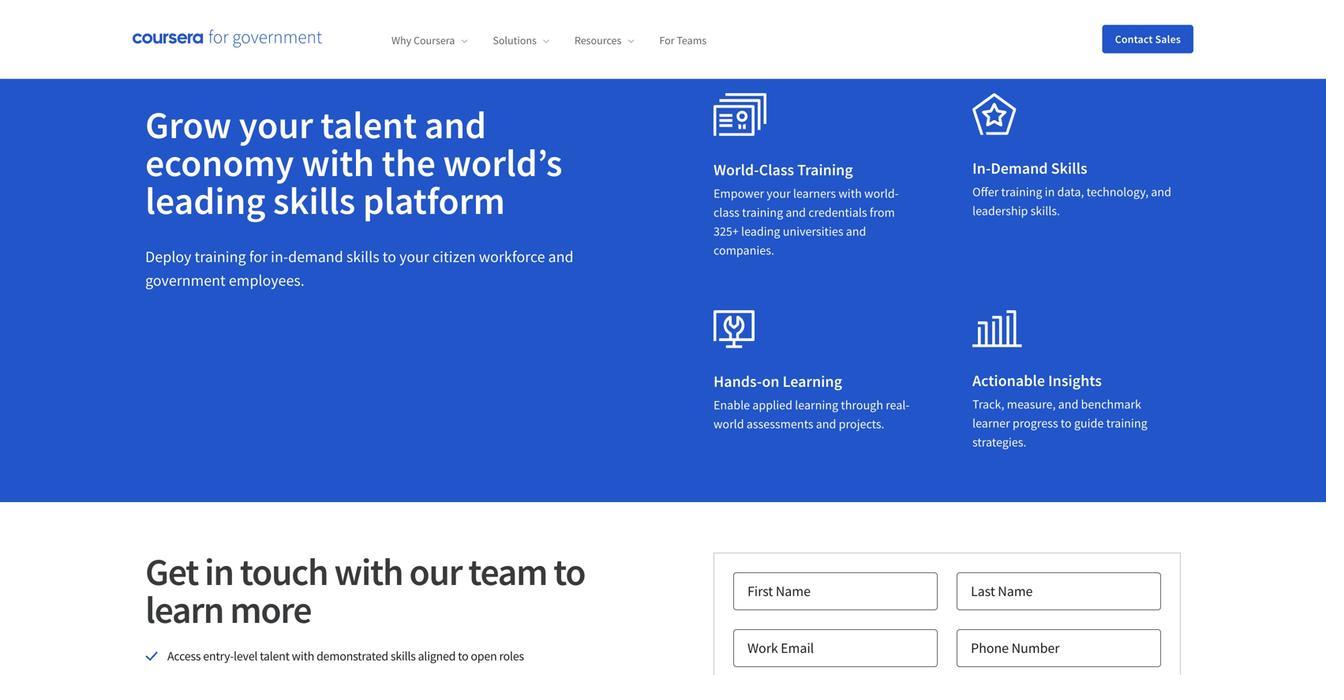 Task type: locate. For each thing, give the bounding box(es) containing it.
1 vertical spatial in
[[205, 548, 234, 596]]

name right first
[[776, 582, 811, 600]]

0 vertical spatial skills
[[273, 177, 356, 224]]

in inside "get in touch with our team to learn more"
[[205, 548, 234, 596]]

contact sales button
[[1103, 25, 1194, 53]]

get in touch with our team to learn more
[[145, 548, 585, 633]]

skills up demand
[[273, 177, 356, 224]]

grow
[[145, 101, 232, 148]]

learners
[[794, 186, 837, 201]]

leading up companies.
[[742, 224, 781, 239]]

0 horizontal spatial leading
[[145, 177, 266, 224]]

name for first name
[[776, 582, 811, 600]]

skills
[[273, 177, 356, 224], [347, 247, 380, 267], [391, 648, 416, 664]]

0 vertical spatial talent
[[321, 101, 417, 148]]

skills left aligned
[[391, 648, 416, 664]]

2 name from the left
[[998, 582, 1033, 600]]

in up skills. at the top right of page
[[1045, 184, 1055, 200]]

and inside hands-on learning enable applied learning through real- world assessments and projects.
[[816, 416, 837, 432]]

why coursera
[[392, 33, 455, 48]]

325+
[[714, 224, 739, 239]]

leadership
[[973, 203, 1029, 219]]

open
[[471, 648, 497, 664]]

world's
[[443, 139, 563, 186]]

your
[[239, 101, 313, 148], [767, 186, 791, 201], [400, 247, 430, 267]]

class
[[714, 205, 740, 220]]

with inside grow your talent and economy with the world's leading skills platform
[[302, 139, 375, 186]]

for teams link
[[660, 33, 707, 48]]

talent
[[321, 101, 417, 148], [260, 648, 290, 664]]

in inside the in-demand skills offer training in data, technology, and leadership skills.
[[1045, 184, 1055, 200]]

1 horizontal spatial talent
[[321, 101, 417, 148]]

technology,
[[1087, 184, 1149, 200]]

measure,
[[1008, 396, 1056, 412]]

to left citizen
[[383, 247, 396, 267]]

to
[[383, 247, 396, 267], [1061, 415, 1072, 431], [554, 548, 585, 596], [458, 648, 469, 664]]

and inside the in-demand skills offer training in data, technology, and leadership skills.
[[1152, 184, 1172, 200]]

track,
[[973, 396, 1005, 412]]

2 vertical spatial your
[[400, 247, 430, 267]]

training down the empower
[[742, 205, 784, 220]]

economy
[[145, 139, 294, 186]]

actionable insights image
[[973, 310, 1023, 348]]

training inside deploy training for in-demand skills to your citizen workforce and government employees.
[[195, 247, 246, 267]]

name right last
[[998, 582, 1033, 600]]

world-
[[865, 186, 899, 201]]

training down "demand"
[[1002, 184, 1043, 200]]

1 horizontal spatial leading
[[742, 224, 781, 239]]

in-
[[973, 158, 991, 178]]

strategies.
[[973, 434, 1027, 450]]

work email
[[748, 639, 814, 657]]

Work Email email field
[[734, 629, 938, 667]]

entry-
[[203, 648, 234, 664]]

Last Name text field
[[957, 573, 1162, 611]]

companies.
[[714, 242, 775, 258]]

in-
[[271, 247, 288, 267]]

world-class content image
[[714, 93, 768, 137]]

skills right demand
[[347, 247, 380, 267]]

training left for
[[195, 247, 246, 267]]

leading up the deploy
[[145, 177, 266, 224]]

offer
[[973, 184, 999, 200]]

email
[[781, 639, 814, 657]]

leading
[[145, 177, 266, 224], [742, 224, 781, 239]]

2 horizontal spatial your
[[767, 186, 791, 201]]

government
[[145, 271, 226, 290]]

and right technology,
[[1152, 184, 1172, 200]]

0 vertical spatial your
[[239, 101, 313, 148]]

with left the
[[302, 139, 375, 186]]

progress
[[1013, 415, 1059, 431]]

training down the benchmark
[[1107, 415, 1148, 431]]

to inside "get in touch with our team to learn more"
[[554, 548, 585, 596]]

0 horizontal spatial your
[[239, 101, 313, 148]]

our
[[409, 548, 462, 596]]

roles
[[499, 648, 524, 664]]

training inside world-class training empower your learners with world- class training and credentials from 325+ leading universities and companies.
[[742, 205, 784, 220]]

1 horizontal spatial in
[[1045, 184, 1055, 200]]

in-demand skills image
[[973, 93, 1017, 135]]

actionable insights track, measure, and benchmark learner progress to guide training strategies.
[[973, 371, 1148, 450]]

name
[[776, 582, 811, 600], [998, 582, 1033, 600]]

0 vertical spatial in
[[1045, 184, 1055, 200]]

learner
[[973, 415, 1011, 431]]

platform
[[363, 177, 505, 224]]

the
[[382, 139, 436, 186]]

to right team on the bottom left
[[554, 548, 585, 596]]

deploy training for in-demand skills to your citizen workforce and government employees.
[[145, 247, 574, 290]]

and down insights
[[1059, 396, 1079, 412]]

in
[[1045, 184, 1055, 200], [205, 548, 234, 596]]

0 horizontal spatial in
[[205, 548, 234, 596]]

actionable
[[973, 371, 1046, 391]]

and up platform
[[425, 101, 487, 148]]

and
[[425, 101, 487, 148], [1152, 184, 1172, 200], [786, 205, 806, 220], [846, 224, 867, 239], [549, 247, 574, 267], [1059, 396, 1079, 412], [816, 416, 837, 432]]

with left our
[[334, 548, 403, 596]]

class
[[759, 160, 795, 180]]

your inside world-class training empower your learners with world- class training and credentials from 325+ leading universities and companies.
[[767, 186, 791, 201]]

contact sales
[[1116, 32, 1182, 46]]

with up credentials on the right top of the page
[[839, 186, 862, 201]]

1 vertical spatial skills
[[347, 247, 380, 267]]

with
[[302, 139, 375, 186], [839, 186, 862, 201], [334, 548, 403, 596], [292, 648, 314, 664]]

and right the workforce
[[549, 247, 574, 267]]

last
[[971, 582, 996, 600]]

learning
[[783, 372, 843, 391]]

get
[[145, 548, 198, 596]]

0 horizontal spatial talent
[[260, 648, 290, 664]]

training
[[1002, 184, 1043, 200], [742, 205, 784, 220], [195, 247, 246, 267], [1107, 415, 1148, 431]]

in right get
[[205, 548, 234, 596]]

and inside deploy training for in-demand skills to your citizen workforce and government employees.
[[549, 247, 574, 267]]

demand
[[288, 247, 343, 267]]

name for last name
[[998, 582, 1033, 600]]

resources
[[575, 33, 622, 48]]

on
[[762, 372, 780, 391]]

for
[[249, 247, 268, 267]]

data,
[[1058, 184, 1085, 200]]

credentials
[[809, 205, 868, 220]]

and down learning
[[816, 416, 837, 432]]

1 vertical spatial your
[[767, 186, 791, 201]]

resources link
[[575, 33, 635, 48]]

1 horizontal spatial your
[[400, 247, 430, 267]]

0 horizontal spatial name
[[776, 582, 811, 600]]

1 name from the left
[[776, 582, 811, 600]]

training inside actionable insights track, measure, and benchmark learner progress to guide training strategies.
[[1107, 415, 1148, 431]]

1 horizontal spatial name
[[998, 582, 1033, 600]]

to left guide
[[1061, 415, 1072, 431]]

world
[[714, 416, 744, 432]]

teams
[[677, 33, 707, 48]]



Task type: vqa. For each thing, say whether or not it's contained in the screenshot.
Grow your talent and economy with the world's leading skills platform at left
yes



Task type: describe. For each thing, give the bounding box(es) containing it.
to inside actionable insights track, measure, and benchmark learner progress to guide training strategies.
[[1061, 415, 1072, 431]]

team
[[469, 548, 547, 596]]

leading inside grow your talent and economy with the world's leading skills platform
[[145, 177, 266, 224]]

your inside deploy training for in-demand skills to your citizen workforce and government employees.
[[400, 247, 430, 267]]

sales
[[1156, 32, 1182, 46]]

aligned
[[418, 648, 456, 664]]

guide
[[1075, 415, 1104, 431]]

Phone Number telephone field
[[957, 629, 1162, 667]]

demonstrated
[[317, 648, 389, 664]]

skills
[[1052, 158, 1088, 178]]

demand
[[991, 158, 1049, 178]]

workforce
[[479, 247, 545, 267]]

talent inside grow your talent and economy with the world's leading skills platform
[[321, 101, 417, 148]]

and inside grow your talent and economy with the world's leading skills platform
[[425, 101, 487, 148]]

2 vertical spatial skills
[[391, 648, 416, 664]]

First Name text field
[[734, 573, 938, 611]]

work
[[748, 639, 779, 657]]

applied
[[753, 397, 793, 413]]

first name
[[748, 582, 811, 600]]

level
[[234, 648, 258, 664]]

1 vertical spatial talent
[[260, 648, 290, 664]]

coursera
[[414, 33, 455, 48]]

leading inside world-class training empower your learners with world- class training and credentials from 325+ leading universities and companies.
[[742, 224, 781, 239]]

training inside the in-demand skills offer training in data, technology, and leadership skills.
[[1002, 184, 1043, 200]]

in-demand skills offer training in data, technology, and leadership skills.
[[973, 158, 1172, 219]]

with inside "get in touch with our team to learn more"
[[334, 548, 403, 596]]

last name
[[971, 582, 1033, 600]]

real-
[[886, 397, 910, 413]]

phone number
[[971, 639, 1060, 657]]

with inside world-class training empower your learners with world- class training and credentials from 325+ leading universities and companies.
[[839, 186, 862, 201]]

access
[[167, 648, 201, 664]]

through
[[841, 397, 884, 413]]

assessments
[[747, 416, 814, 432]]

first
[[748, 582, 773, 600]]

contact
[[1116, 32, 1154, 46]]

skills inside deploy training for in-demand skills to your citizen workforce and government employees.
[[347, 247, 380, 267]]

world-
[[714, 160, 759, 180]]

learning
[[795, 397, 839, 413]]

phone
[[971, 639, 1009, 657]]

skills inside grow your talent and economy with the world's leading skills platform
[[273, 177, 356, 224]]

skills.
[[1031, 203, 1061, 219]]

for teams
[[660, 33, 707, 48]]

solutions
[[493, 33, 537, 48]]

master new skills image
[[714, 310, 755, 348]]

hands-on learning enable applied learning through real- world assessments and projects.
[[714, 372, 910, 432]]

and inside actionable insights track, measure, and benchmark learner progress to guide training strategies.
[[1059, 396, 1079, 412]]

with left the "demonstrated"
[[292, 648, 314, 664]]

your inside grow your talent and economy with the world's leading skills platform
[[239, 101, 313, 148]]

enable
[[714, 397, 750, 413]]

coursera for government image
[[133, 30, 322, 48]]

learn
[[145, 586, 224, 633]]

more
[[230, 586, 311, 633]]

and up universities
[[786, 205, 806, 220]]

touch
[[240, 548, 328, 596]]

to inside deploy training for in-demand skills to your citizen workforce and government employees.
[[383, 247, 396, 267]]

to left open
[[458, 648, 469, 664]]

projects.
[[839, 416, 885, 432]]

number
[[1012, 639, 1060, 657]]

empower
[[714, 186, 765, 201]]

hands-
[[714, 372, 762, 391]]

why coursera link
[[392, 33, 468, 48]]

and down credentials on the right top of the page
[[846, 224, 867, 239]]

why
[[392, 33, 412, 48]]

world-class training empower your learners with world- class training and credentials from 325+ leading universities and companies.
[[714, 160, 899, 258]]

deploy
[[145, 247, 192, 267]]

access entry-level talent with demonstrated skills aligned to open roles
[[167, 648, 524, 664]]

training
[[798, 160, 854, 180]]

from
[[870, 205, 896, 220]]

universities
[[783, 224, 844, 239]]

citizen
[[433, 247, 476, 267]]

grow your talent and economy with the world's leading skills platform
[[145, 101, 563, 224]]

employees.
[[229, 271, 305, 290]]

solutions link
[[493, 33, 550, 48]]

insights
[[1049, 371, 1103, 391]]

benchmark
[[1082, 396, 1142, 412]]

for
[[660, 33, 675, 48]]



